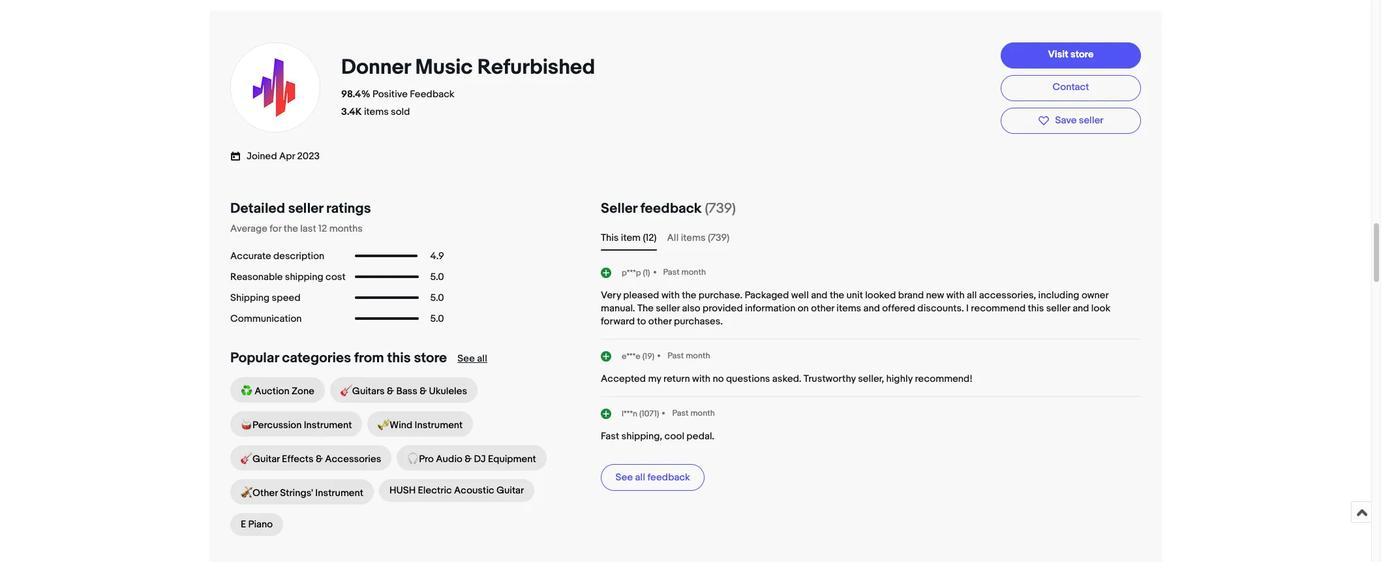 Task type: vqa. For each thing, say whether or not it's contained in the screenshot.
with's Past
yes



Task type: describe. For each thing, give the bounding box(es) containing it.
ratings
[[326, 201, 371, 217]]

2 horizontal spatial and
[[1073, 302, 1090, 315]]

item
[[621, 232, 641, 244]]

past month for with
[[668, 350, 711, 361]]

ukuleles
[[429, 385, 467, 398]]

& inside 'link'
[[465, 453, 472, 466]]

🎧pro audio & dj equipment
[[407, 453, 536, 466]]

🎸guitars
[[341, 385, 385, 398]]

bass
[[396, 385, 418, 398]]

accurate
[[230, 250, 271, 262]]

communication
[[230, 312, 302, 325]]

months
[[329, 223, 363, 235]]

audio
[[436, 453, 463, 466]]

♻️ auction zone link
[[230, 377, 325, 403]]

very pleased with the purchase. packaged well and the unit looked brand new with all accessories, including owner manual. the seller also provided information on other items and offered discounts. i recommend this seller and look forward to other purchases.
[[601, 289, 1111, 328]]

description
[[273, 250, 325, 262]]

🎸guitar
[[241, 453, 280, 466]]

all for see all feedback
[[636, 471, 646, 484]]

all items (739)
[[667, 232, 730, 244]]

seller,
[[858, 373, 885, 385]]

items inside 98.4% positive feedback 3.4k items sold
[[364, 106, 389, 118]]

average
[[230, 223, 268, 235]]

see for see all feedback
[[616, 471, 633, 484]]

this inside very pleased with the purchase. packaged well and the unit looked brand new with all accessories, including owner manual. the seller also provided information on other items and offered discounts. i recommend this seller and look forward to other purchases.
[[1028, 302, 1045, 315]]

well
[[792, 289, 809, 302]]

visit
[[1049, 48, 1069, 61]]

donner music refurbished
[[341, 55, 596, 80]]

text__icon wrapper image
[[230, 149, 247, 162]]

donner
[[341, 55, 411, 80]]

l***n (1071)
[[622, 408, 660, 419]]

past month for pedal.
[[673, 408, 715, 418]]

feedback
[[410, 88, 455, 100]]

shipping
[[285, 271, 324, 283]]

0 vertical spatial feedback
[[641, 201, 702, 217]]

packaged
[[745, 289, 789, 302]]

1 horizontal spatial the
[[682, 289, 697, 302]]

accepted
[[601, 373, 646, 385]]

all
[[667, 232, 679, 244]]

fast shipping, cool pedal.
[[601, 430, 715, 443]]

the
[[638, 302, 654, 315]]

reasonable shipping cost
[[230, 271, 346, 283]]

zone
[[292, 385, 315, 398]]

recommend
[[971, 302, 1026, 315]]

effects
[[282, 453, 314, 466]]

1 vertical spatial feedback
[[648, 471, 691, 484]]

looked
[[866, 289, 896, 302]]

🎻other strings' instrument link
[[230, 479, 374, 505]]

forward
[[601, 315, 635, 328]]

1 horizontal spatial items
[[681, 232, 706, 244]]

(1)
[[643, 267, 650, 278]]

refurbished
[[478, 55, 596, 80]]

🎻other
[[241, 487, 278, 499]]

0 horizontal spatial and
[[811, 289, 828, 302]]

to
[[637, 315, 647, 328]]

visit store
[[1049, 48, 1094, 61]]

questions
[[726, 373, 771, 385]]

reasonable
[[230, 271, 283, 283]]

contact link
[[1001, 75, 1142, 101]]

accessories
[[325, 453, 381, 466]]

past for return
[[668, 350, 684, 361]]

from
[[354, 350, 384, 367]]

acoustic
[[454, 484, 495, 497]]

strings'
[[280, 487, 313, 499]]

discounts.
[[918, 302, 965, 315]]

5.0 for shipping
[[431, 271, 444, 283]]

this
[[601, 232, 619, 244]]

past month for the
[[664, 267, 706, 277]]

instrument for 🎺wind instrument
[[415, 419, 463, 432]]

accurate description
[[230, 250, 325, 262]]

recommend!
[[915, 373, 973, 385]]

detailed seller ratings
[[230, 201, 371, 217]]

shipping speed
[[230, 292, 301, 304]]

0 horizontal spatial with
[[662, 289, 680, 302]]

dj
[[474, 453, 486, 466]]

manual.
[[601, 302, 636, 315]]

contact
[[1053, 81, 1090, 93]]

1 horizontal spatial other
[[812, 302, 835, 315]]

pedal.
[[687, 430, 715, 443]]

1 horizontal spatial with
[[693, 373, 711, 385]]

🎻other strings' instrument
[[241, 487, 364, 499]]

also
[[683, 302, 701, 315]]

& left bass
[[387, 385, 394, 398]]

seller up last
[[288, 201, 323, 217]]

unit
[[847, 289, 864, 302]]

& right bass
[[420, 385, 427, 398]]

guitar
[[497, 484, 524, 497]]

items inside very pleased with the purchase. packaged well and the unit looked brand new with all accessories, including owner manual. the seller also provided information on other items and offered discounts. i recommend this seller and look forward to other purchases.
[[837, 302, 862, 315]]

all for see all
[[477, 353, 487, 365]]

hush electric acoustic guitar
[[390, 484, 524, 497]]

purchase.
[[699, 289, 743, 302]]

visit store link
[[1001, 42, 1142, 68]]

detailed
[[230, 201, 285, 217]]

🎺wind instrument
[[378, 419, 463, 432]]

see all feedback link
[[601, 464, 705, 491]]

🥁percussion instrument
[[241, 419, 352, 432]]

speed
[[272, 292, 301, 304]]



Task type: locate. For each thing, give the bounding box(es) containing it.
tab list containing this item (12)
[[601, 231, 1142, 246]]

information
[[745, 302, 796, 315]]

asked.
[[773, 373, 802, 385]]

& right effects
[[316, 453, 323, 466]]

my
[[648, 373, 662, 385]]

cost
[[326, 271, 346, 283]]

5.0 for speed
[[431, 292, 444, 304]]

seller right the the
[[656, 302, 680, 315]]

all inside see all feedback link
[[636, 471, 646, 484]]

cool
[[665, 430, 685, 443]]

0 horizontal spatial the
[[284, 223, 298, 235]]

donner music refurbished image
[[230, 42, 321, 133]]

2 horizontal spatial the
[[830, 289, 845, 302]]

see up ukuleles
[[458, 353, 475, 365]]

other right to
[[649, 315, 672, 328]]

🎸guitars & bass & ukuleles link
[[330, 377, 478, 403]]

pleased
[[624, 289, 660, 302]]

98.4%
[[341, 88, 370, 100]]

2 vertical spatial items
[[837, 302, 862, 315]]

seller right save
[[1080, 114, 1104, 126]]

1 5.0 from the top
[[431, 271, 444, 283]]

2 vertical spatial all
[[636, 471, 646, 484]]

1 horizontal spatial this
[[1028, 302, 1045, 315]]

this
[[1028, 302, 1045, 315], [387, 350, 411, 367]]

🎧pro
[[407, 453, 434, 466]]

month for no
[[686, 350, 711, 361]]

0 vertical spatial other
[[812, 302, 835, 315]]

save
[[1056, 114, 1077, 126]]

0 vertical spatial past month
[[664, 267, 706, 277]]

seller feedback (739)
[[601, 201, 736, 217]]

apr
[[279, 150, 295, 162]]

1 vertical spatial items
[[681, 232, 706, 244]]

and right well
[[811, 289, 828, 302]]

see down 'fast'
[[616, 471, 633, 484]]

and down looked
[[864, 302, 881, 315]]

other right on
[[812, 302, 835, 315]]

new
[[927, 289, 945, 302]]

4.9
[[431, 250, 444, 262]]

1 horizontal spatial store
[[1071, 48, 1094, 61]]

no
[[713, 373, 724, 385]]

1 vertical spatial see
[[616, 471, 633, 484]]

past month up pedal.
[[673, 408, 715, 418]]

feedback down the cool
[[648, 471, 691, 484]]

1 vertical spatial past month
[[668, 350, 711, 361]]

3 5.0 from the top
[[431, 312, 444, 325]]

accepted my return with no questions asked. trustworthy seller, highly recommend!
[[601, 373, 973, 385]]

0 horizontal spatial all
[[477, 353, 487, 365]]

1 horizontal spatial and
[[864, 302, 881, 315]]

🎺wind instrument link
[[368, 411, 473, 437]]

offered
[[883, 302, 916, 315]]

instrument down accessories
[[315, 487, 364, 499]]

1 vertical spatial past
[[668, 350, 684, 361]]

instrument
[[304, 419, 352, 432], [415, 419, 463, 432], [315, 487, 364, 499]]

instrument up 🎸guitar effects & accessories link on the bottom of the page
[[304, 419, 352, 432]]

items right all
[[681, 232, 706, 244]]

(739) for seller feedback (739)
[[705, 201, 736, 217]]

0 vertical spatial store
[[1071, 48, 1094, 61]]

look
[[1092, 302, 1111, 315]]

donner music refurbished link
[[341, 55, 600, 80]]

month down all items (739)
[[682, 267, 706, 277]]

3.4k
[[341, 106, 362, 118]]

12
[[319, 223, 327, 235]]

(739) right all
[[708, 232, 730, 244]]

with up the discounts.
[[947, 289, 965, 302]]

2 vertical spatial past month
[[673, 408, 715, 418]]

🎧pro audio & dj equipment link
[[397, 445, 547, 471]]

1 vertical spatial month
[[686, 350, 711, 361]]

(1071)
[[640, 408, 660, 419]]

0 horizontal spatial store
[[414, 350, 447, 367]]

1 vertical spatial all
[[477, 353, 487, 365]]

see all
[[458, 353, 487, 365]]

past up the cool
[[673, 408, 689, 418]]

trustworthy
[[804, 373, 856, 385]]

2 horizontal spatial items
[[837, 302, 862, 315]]

e piano link
[[230, 513, 283, 536]]

0 vertical spatial items
[[364, 106, 389, 118]]

last
[[300, 223, 316, 235]]

2 horizontal spatial with
[[947, 289, 965, 302]]

0 vertical spatial past
[[664, 267, 680, 277]]

0 horizontal spatial this
[[387, 350, 411, 367]]

0 vertical spatial all
[[967, 289, 977, 302]]

joined
[[247, 150, 277, 162]]

(12)
[[643, 232, 657, 244]]

piano
[[248, 518, 273, 531]]

average for the last 12 months
[[230, 223, 363, 235]]

p***p
[[622, 267, 641, 278]]

2 horizontal spatial all
[[967, 289, 977, 302]]

joined apr 2023
[[247, 150, 320, 162]]

all
[[967, 289, 977, 302], [477, 353, 487, 365], [636, 471, 646, 484]]

seller inside button
[[1080, 114, 1104, 126]]

e
[[241, 518, 246, 531]]

on
[[798, 302, 809, 315]]

feedback up all
[[641, 201, 702, 217]]

past for with
[[664, 267, 680, 277]]

l***n
[[622, 408, 638, 419]]

equipment
[[488, 453, 536, 466]]

past for cool
[[673, 408, 689, 418]]

1 vertical spatial (739)
[[708, 232, 730, 244]]

this right from
[[387, 350, 411, 367]]

categories
[[282, 350, 351, 367]]

this item (12)
[[601, 232, 657, 244]]

month up pedal.
[[691, 408, 715, 418]]

see all link
[[458, 353, 487, 365]]

see for see all
[[458, 353, 475, 365]]

all inside very pleased with the purchase. packaged well and the unit looked brand new with all accessories, including owner manual. the seller also provided information on other items and offered discounts. i recommend this seller and look forward to other purchases.
[[967, 289, 977, 302]]

0 vertical spatial month
[[682, 267, 706, 277]]

with right pleased
[[662, 289, 680, 302]]

1 vertical spatial store
[[414, 350, 447, 367]]

music
[[415, 55, 473, 80]]

seller down including
[[1047, 302, 1071, 315]]

♻️
[[241, 385, 253, 398]]

past right (1)
[[664, 267, 680, 277]]

popular
[[230, 350, 279, 367]]

e***e
[[622, 351, 641, 361]]

p***p (1)
[[622, 267, 650, 278]]

0 vertical spatial (739)
[[705, 201, 736, 217]]

the
[[284, 223, 298, 235], [682, 289, 697, 302], [830, 289, 845, 302]]

items down unit
[[837, 302, 862, 315]]

past up return
[[668, 350, 684, 361]]

tab list
[[601, 231, 1142, 246]]

(739) up all items (739)
[[705, 201, 736, 217]]

1 vertical spatial this
[[387, 350, 411, 367]]

accessories,
[[980, 289, 1037, 302]]

month
[[682, 267, 706, 277], [686, 350, 711, 361], [691, 408, 715, 418]]

1 vertical spatial other
[[649, 315, 672, 328]]

highly
[[887, 373, 913, 385]]

this down including
[[1028, 302, 1045, 315]]

for
[[270, 223, 282, 235]]

instrument down ukuleles
[[415, 419, 463, 432]]

the right for on the top of page
[[284, 223, 298, 235]]

2 vertical spatial month
[[691, 408, 715, 418]]

0 horizontal spatial items
[[364, 106, 389, 118]]

2 vertical spatial 5.0
[[431, 312, 444, 325]]

2 vertical spatial past
[[673, 408, 689, 418]]

return
[[664, 373, 690, 385]]

(19)
[[643, 351, 655, 361]]

past month down all
[[664, 267, 706, 277]]

items down positive
[[364, 106, 389, 118]]

auction
[[255, 385, 290, 398]]

hush electric acoustic guitar link
[[379, 479, 535, 502]]

0 horizontal spatial other
[[649, 315, 672, 328]]

the up "also" at the bottom of page
[[682, 289, 697, 302]]

0 vertical spatial this
[[1028, 302, 1045, 315]]

1 vertical spatial 5.0
[[431, 292, 444, 304]]

with
[[662, 289, 680, 302], [947, 289, 965, 302], [693, 373, 711, 385]]

e***e (19)
[[622, 351, 655, 361]]

the left unit
[[830, 289, 845, 302]]

instrument for 🥁percussion instrument
[[304, 419, 352, 432]]

98.4% positive feedback 3.4k items sold
[[341, 88, 455, 118]]

(739) for all items (739)
[[708, 232, 730, 244]]

past month up return
[[668, 350, 711, 361]]

and down owner at the bottom of the page
[[1073, 302, 1090, 315]]

5.0
[[431, 271, 444, 283], [431, 292, 444, 304], [431, 312, 444, 325]]

store up ukuleles
[[414, 350, 447, 367]]

electric
[[418, 484, 452, 497]]

0 vertical spatial see
[[458, 353, 475, 365]]

brand
[[899, 289, 924, 302]]

month for purchase.
[[682, 267, 706, 277]]

0 horizontal spatial see
[[458, 353, 475, 365]]

seller
[[601, 201, 638, 217]]

1 horizontal spatial see
[[616, 471, 633, 484]]

♻️ auction zone
[[241, 385, 315, 398]]

store right 'visit'
[[1071, 48, 1094, 61]]

& left dj
[[465, 453, 472, 466]]

🥁percussion
[[241, 419, 302, 432]]

month up return
[[686, 350, 711, 361]]

0 vertical spatial 5.0
[[431, 271, 444, 283]]

with left no
[[693, 373, 711, 385]]

🎸guitars & bass & ukuleles
[[341, 385, 467, 398]]

1 horizontal spatial all
[[636, 471, 646, 484]]

2 5.0 from the top
[[431, 292, 444, 304]]

🎸guitar effects & accessories
[[241, 453, 381, 466]]

owner
[[1082, 289, 1109, 302]]

very
[[601, 289, 621, 302]]



